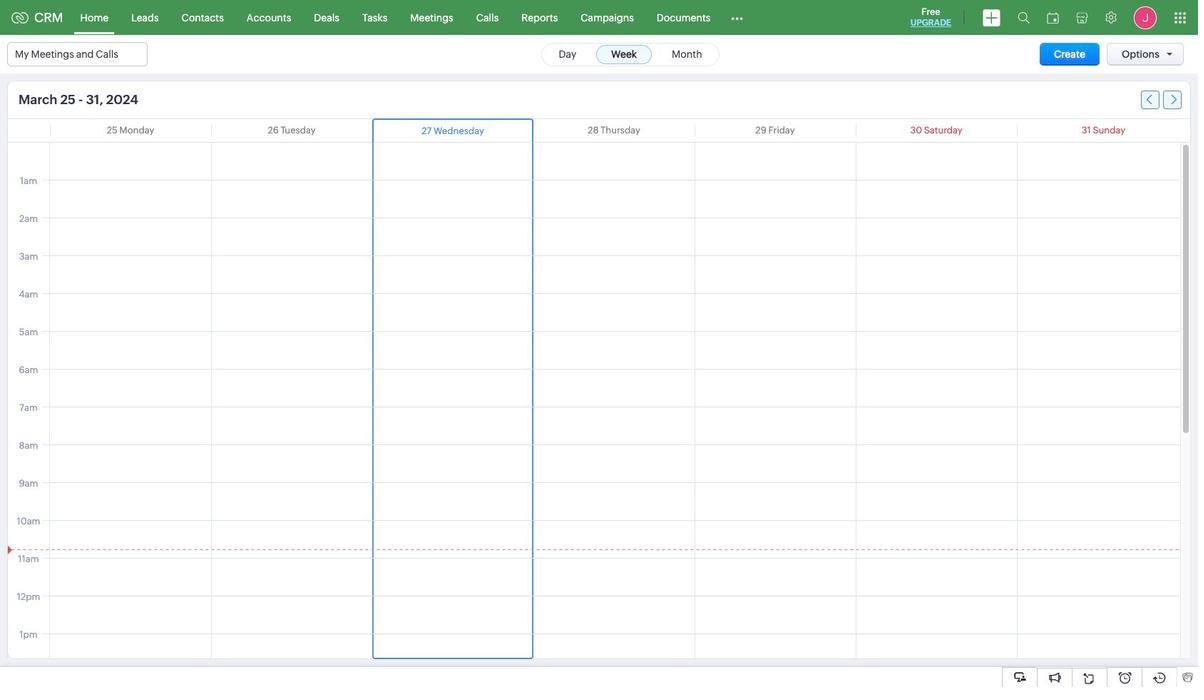 Task type: describe. For each thing, give the bounding box(es) containing it.
profile image
[[1135, 6, 1157, 29]]

create menu element
[[975, 0, 1010, 35]]

search image
[[1018, 11, 1030, 24]]

create menu image
[[983, 9, 1001, 26]]



Task type: locate. For each thing, give the bounding box(es) containing it.
calendar image
[[1048, 12, 1060, 23]]

logo image
[[11, 12, 29, 23]]

search element
[[1010, 0, 1039, 35]]

profile element
[[1126, 0, 1166, 35]]

Other Modules field
[[722, 6, 753, 29]]



Task type: vqa. For each thing, say whether or not it's contained in the screenshot.
Search image
yes



